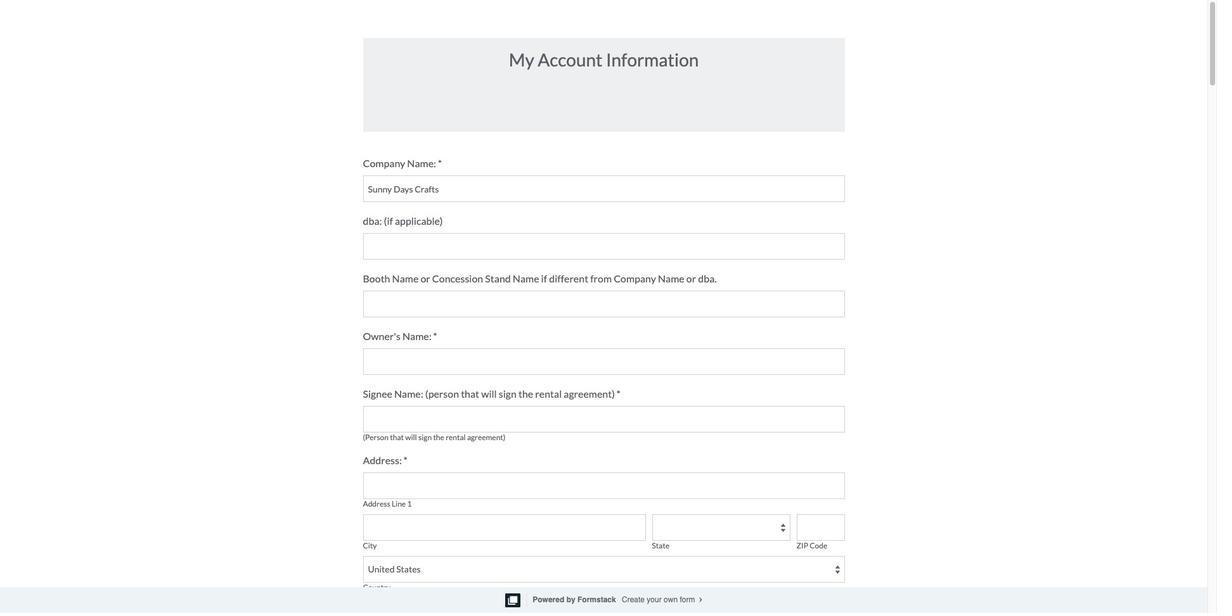 Task type: vqa. For each thing, say whether or not it's contained in the screenshot.
email field
no



Task type: describe. For each thing, give the bounding box(es) containing it.
ZIP Code text field
[[797, 515, 845, 541]]

Address Line 1 text field
[[363, 473, 845, 500]]

City text field
[[363, 515, 646, 541]]



Task type: locate. For each thing, give the bounding box(es) containing it.
None text field
[[363, 233, 845, 260], [363, 291, 845, 318], [363, 349, 845, 375], [363, 406, 845, 433], [363, 233, 845, 260], [363, 291, 845, 318], [363, 349, 845, 375], [363, 406, 845, 433]]

None text field
[[363, 176, 845, 202]]



